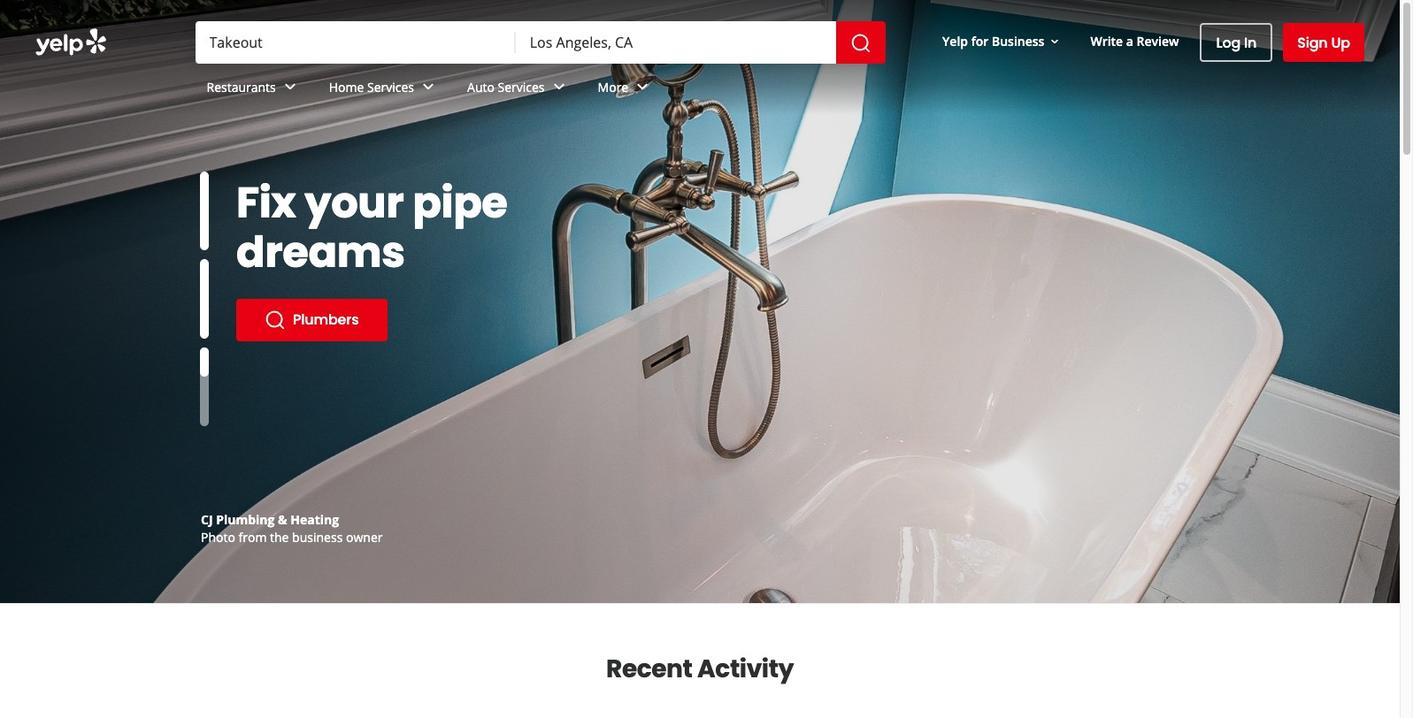 Task type: describe. For each thing, give the bounding box(es) containing it.
services for auto services
[[498, 78, 545, 95]]

cj plumbing & heating link
[[201, 512, 339, 528]]

auto services link
[[453, 64, 584, 115]]

plumbers link
[[236, 299, 387, 342]]

Near text field
[[530, 33, 822, 52]]

more
[[598, 78, 629, 95]]

heating
[[290, 512, 339, 528]]

explore banner section banner
[[0, 0, 1400, 604]]

write a review
[[1091, 32, 1179, 49]]

dreams
[[236, 223, 405, 282]]

home services
[[329, 78, 414, 95]]

auto services
[[467, 78, 545, 95]]

business categories element
[[192, 64, 1365, 115]]

24 chevron down v2 image for restaurants
[[279, 76, 301, 98]]

up
[[1331, 32, 1350, 53]]

owner
[[346, 529, 383, 546]]

in
[[1244, 32, 1257, 53]]

24 chevron down v2 image for auto services
[[548, 76, 570, 98]]

recent activity
[[606, 652, 794, 687]]

restaurants link
[[192, 64, 315, 115]]

sign up button
[[1283, 23, 1365, 62]]

sign
[[1298, 32, 1328, 53]]

yelp
[[943, 32, 968, 49]]

24 chevron down v2 image for more
[[632, 76, 653, 98]]

log in
[[1216, 32, 1257, 53]]

write
[[1091, 32, 1123, 49]]

home
[[329, 78, 364, 95]]

1 select slide image from the top
[[200, 172, 209, 251]]

pipe
[[413, 173, 508, 233]]



Task type: vqa. For each thing, say whether or not it's contained in the screenshot.
24 chevron down v2 image related to Restaurants
yes



Task type: locate. For each thing, give the bounding box(es) containing it.
for
[[971, 32, 989, 49]]

0 horizontal spatial none field
[[209, 33, 502, 52]]

0 horizontal spatial services
[[367, 78, 414, 95]]

none field up home
[[209, 33, 502, 52]]

1 horizontal spatial none field
[[530, 33, 822, 52]]

1 24 chevron down v2 image from the left
[[279, 76, 301, 98]]

search image
[[850, 32, 872, 54]]

a
[[1126, 32, 1134, 49]]

select slide image left fix
[[200, 172, 209, 251]]

24 search v2 image
[[265, 310, 286, 331]]

auto
[[467, 78, 495, 95]]

business
[[992, 32, 1045, 49]]

0 vertical spatial select slide image
[[200, 172, 209, 251]]

1 vertical spatial select slide image
[[200, 260, 209, 339]]

1 24 chevron down v2 image from the left
[[418, 76, 439, 98]]

review
[[1137, 32, 1179, 49]]

24 chevron down v2 image right restaurants
[[279, 76, 301, 98]]

restaurants
[[207, 78, 276, 95]]

services inside "link"
[[367, 78, 414, 95]]

1 services from the left
[[367, 78, 414, 95]]

yelp for business
[[943, 32, 1045, 49]]

recent
[[606, 652, 693, 687]]

24 chevron down v2 image
[[418, 76, 439, 98], [548, 76, 570, 98]]

1 none field from the left
[[209, 33, 502, 52]]

0 horizontal spatial 24 chevron down v2 image
[[279, 76, 301, 98]]

the
[[270, 529, 289, 546]]

plumbers
[[293, 310, 359, 330]]

services right home
[[367, 78, 414, 95]]

2 24 chevron down v2 image from the left
[[632, 76, 653, 98]]

&
[[278, 512, 287, 528]]

Find text field
[[209, 33, 502, 52]]

yelp for business button
[[935, 25, 1069, 57]]

write a review link
[[1084, 25, 1186, 57]]

log
[[1216, 32, 1241, 53]]

24 chevron down v2 image inside home services "link"
[[418, 76, 439, 98]]

24 chevron down v2 image right "more"
[[632, 76, 653, 98]]

services
[[367, 78, 414, 95], [498, 78, 545, 95]]

home services link
[[315, 64, 453, 115]]

24 chevron down v2 image left auto
[[418, 76, 439, 98]]

business
[[292, 529, 343, 546]]

log in button
[[1200, 23, 1273, 62]]

photo
[[201, 529, 235, 546]]

cj plumbing & heating photo from the business owner
[[201, 512, 383, 546]]

2 24 chevron down v2 image from the left
[[548, 76, 570, 98]]

your
[[305, 173, 404, 233]]

2 services from the left
[[498, 78, 545, 95]]

services for home services
[[367, 78, 414, 95]]

24 chevron down v2 image inside more link
[[632, 76, 653, 98]]

None search field
[[0, 0, 1400, 115], [195, 21, 889, 64], [0, 0, 1400, 115], [195, 21, 889, 64]]

none field the near
[[530, 33, 822, 52]]

24 chevron down v2 image inside auto services link
[[548, 76, 570, 98]]

more link
[[584, 64, 667, 115]]

1 horizontal spatial services
[[498, 78, 545, 95]]

0 horizontal spatial 24 chevron down v2 image
[[418, 76, 439, 98]]

none field find
[[209, 33, 502, 52]]

services right auto
[[498, 78, 545, 95]]

plumbing
[[216, 512, 275, 528]]

24 chevron down v2 image right auto services
[[548, 76, 570, 98]]

fix your pipe dreams
[[236, 173, 508, 282]]

sign up
[[1298, 32, 1350, 53]]

select slide image
[[200, 172, 209, 251], [200, 260, 209, 339]]

none field up more link
[[530, 33, 822, 52]]

16 chevron down v2 image
[[1048, 34, 1062, 49]]

24 chevron down v2 image for home services
[[418, 76, 439, 98]]

activity
[[697, 652, 794, 687]]

1 horizontal spatial 24 chevron down v2 image
[[548, 76, 570, 98]]

None field
[[209, 33, 502, 52], [530, 33, 822, 52]]

24 chevron down v2 image
[[279, 76, 301, 98], [632, 76, 653, 98]]

select slide image left 24 search v2 image
[[200, 260, 209, 339]]

from
[[238, 529, 267, 546]]

2 select slide image from the top
[[200, 260, 209, 339]]

24 chevron down v2 image inside restaurants link
[[279, 76, 301, 98]]

fix
[[236, 173, 296, 233]]

cj
[[201, 512, 213, 528]]

2 none field from the left
[[530, 33, 822, 52]]

1 horizontal spatial 24 chevron down v2 image
[[632, 76, 653, 98]]



